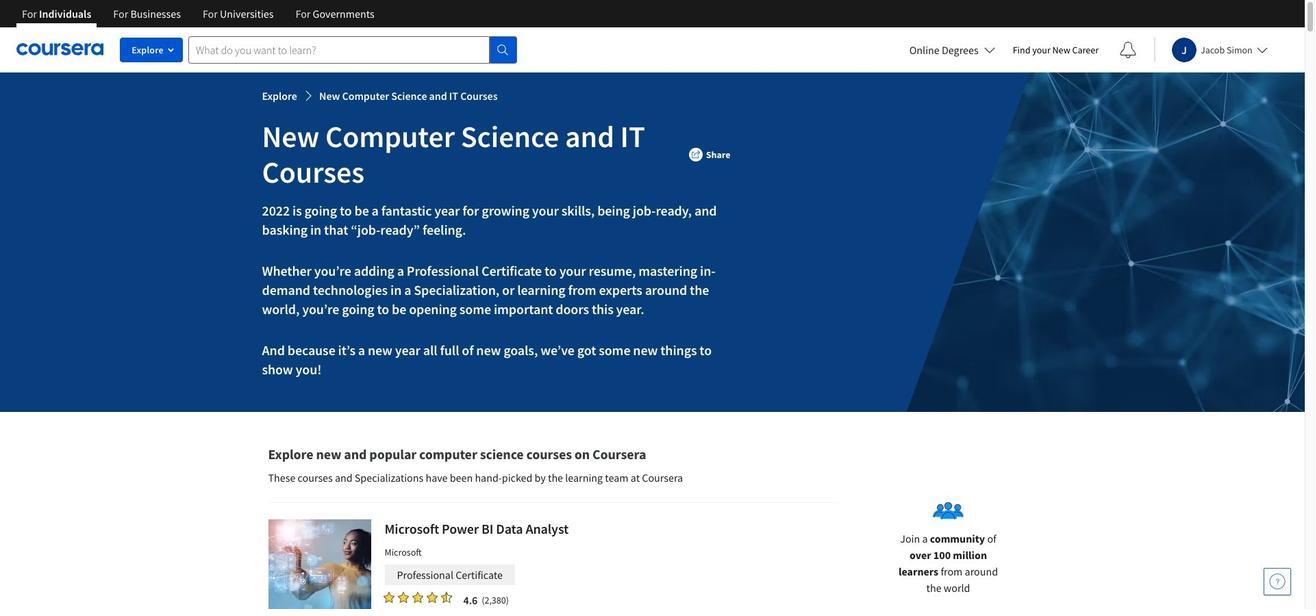 Task type: locate. For each thing, give the bounding box(es) containing it.
None search field
[[188, 36, 517, 63]]

What do you want to learn? text field
[[188, 36, 490, 63]]

breadcrumb navigation
[[262, 89, 731, 103]]

microsoft power bi data analyst image
[[268, 520, 371, 610]]

community image
[[933, 503, 964, 520]]



Task type: describe. For each thing, give the bounding box(es) containing it.
banner navigation
[[11, 0, 385, 38]]

help center image
[[1270, 574, 1286, 591]]

coursera image
[[16, 39, 103, 60]]



Task type: vqa. For each thing, say whether or not it's contained in the screenshot.
'search field'
yes



